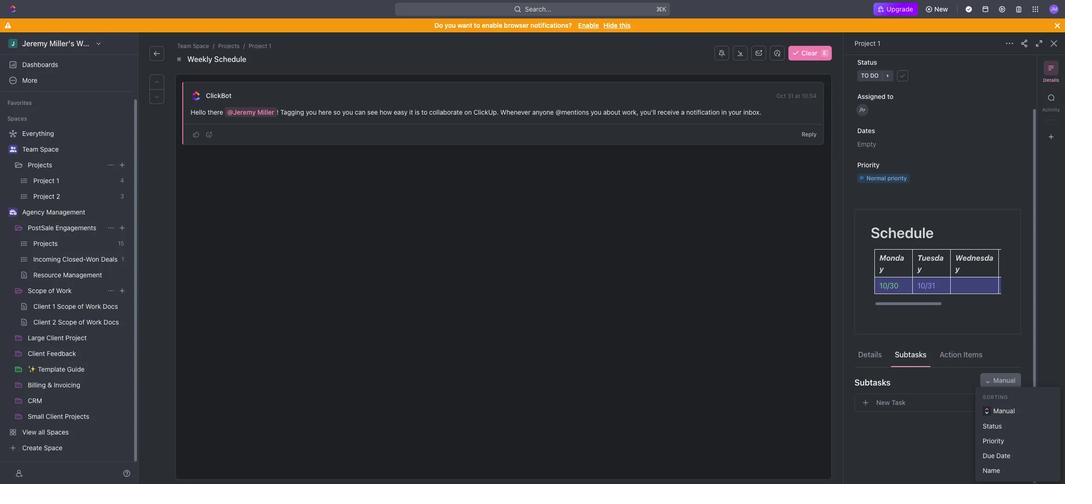 Task type: locate. For each thing, give the bounding box(es) containing it.
0 horizontal spatial y
[[880, 265, 884, 274]]

projects up the weekly schedule link
[[218, 43, 240, 50]]

new inside button
[[877, 399, 890, 407]]

postsale engagements
[[28, 224, 96, 232]]

new left task
[[877, 399, 890, 407]]

agency management link
[[22, 205, 128, 220]]

spaces
[[7, 115, 27, 122]]

0 horizontal spatial to
[[422, 108, 428, 116]]

/
[[213, 43, 215, 50], [243, 43, 245, 50]]

manual button
[[981, 374, 1022, 388], [981, 374, 1022, 388]]

team for team space / projects / project 1
[[177, 43, 191, 50]]

projects link down team space
[[28, 158, 104, 173]]

you right do
[[445, 21, 456, 29]]

scope of work link
[[28, 284, 104, 299]]

task sidebar navigation tab list
[[1041, 61, 1062, 144]]

team up weekly
[[177, 43, 191, 50]]

1 vertical spatial manual
[[994, 407, 1015, 415]]

1 horizontal spatial subtasks
[[895, 351, 927, 359]]

1 horizontal spatial new
[[935, 5, 948, 13]]

subtasks up "new task"
[[855, 378, 891, 388]]

of
[[48, 287, 54, 295]]

monda y
[[880, 254, 905, 274]]

do you want to enable browser notifications? enable hide this
[[435, 21, 631, 29]]

0 horizontal spatial team
[[22, 145, 38, 153]]

1 vertical spatial space
[[40, 145, 59, 153]]

0 horizontal spatial details
[[859, 351, 882, 359]]

0 horizontal spatial space
[[40, 145, 59, 153]]

dates
[[858, 127, 875, 135]]

status button
[[979, 419, 1057, 434]]

space for team space / projects / project 1
[[193, 43, 209, 50]]

at
[[795, 93, 801, 100]]

priority down dates
[[858, 161, 880, 169]]

projects
[[218, 43, 240, 50], [28, 161, 52, 169]]

0 vertical spatial to
[[474, 21, 480, 29]]

scope of work
[[28, 287, 72, 295]]

this
[[620, 21, 631, 29]]

1 horizontal spatial team
[[177, 43, 191, 50]]

1 horizontal spatial y
[[918, 265, 922, 274]]

2 horizontal spatial to
[[888, 93, 894, 100]]

1 vertical spatial projects
[[28, 161, 52, 169]]

name
[[983, 467, 1001, 475]]

0 horizontal spatial projects
[[28, 161, 52, 169]]

project 1 link
[[855, 39, 881, 47], [247, 42, 273, 51]]

here
[[318, 108, 332, 116]]

schedule down team space / projects / project 1 on the top left of page
[[214, 55, 246, 63]]

manual down 'sorting'
[[994, 407, 1015, 415]]

projects link up the weekly schedule link
[[216, 42, 242, 51]]

status
[[858, 58, 877, 66], [983, 423, 1002, 430]]

manual
[[994, 377, 1016, 385], [994, 407, 1015, 415]]

subtasks up subtasks dropdown button
[[895, 351, 927, 359]]

clickbot
[[206, 92, 232, 100]]

team
[[177, 43, 191, 50], [22, 145, 38, 153]]

! tagging you here so you can see how easy it is to collaborate on clickup. whenever anyone @mentions you about work, you'll receive a notification in your inbox.
[[277, 108, 762, 116]]

status inside status button
[[983, 423, 1002, 430]]

priority up due date
[[983, 437, 1005, 445]]

projects link
[[216, 42, 242, 51], [28, 158, 104, 173]]

1 vertical spatial projects link
[[28, 158, 104, 173]]

0 horizontal spatial projects link
[[28, 158, 104, 173]]

subtasks
[[895, 351, 927, 359], [855, 378, 891, 388]]

10/31
[[918, 282, 936, 290]]

1 horizontal spatial to
[[474, 21, 480, 29]]

agency management
[[22, 208, 85, 216]]

2 manual from the top
[[994, 407, 1015, 415]]

y inside tuesda y
[[918, 265, 922, 274]]

new right upgrade
[[935, 5, 948, 13]]

manual up 'sorting'
[[994, 377, 1016, 385]]

1 horizontal spatial status
[[983, 423, 1002, 430]]

team space
[[22, 145, 59, 153]]

e
[[824, 50, 827, 56]]

to right 'is'
[[422, 108, 428, 116]]

2 y from the left
[[918, 265, 922, 274]]

status down 'sorting'
[[983, 423, 1002, 430]]

subtasks inside button
[[895, 351, 927, 359]]

favorites
[[7, 100, 32, 106]]

0 vertical spatial projects
[[218, 43, 240, 50]]

to right want
[[474, 21, 480, 29]]

1 vertical spatial schedule
[[871, 224, 934, 242]]

1 horizontal spatial projects link
[[216, 42, 242, 51]]

you
[[445, 21, 456, 29], [306, 108, 317, 116], [342, 108, 353, 116], [591, 108, 602, 116]]

project
[[855, 39, 876, 47], [249, 43, 267, 50]]

10/30
[[880, 282, 899, 290]]

y down the tuesda
[[918, 265, 922, 274]]

details left subtasks button
[[859, 351, 882, 359]]

1 horizontal spatial /
[[243, 43, 245, 50]]

1 vertical spatial status
[[983, 423, 1002, 430]]

y down wednesda
[[956, 265, 960, 274]]

action items
[[940, 351, 983, 359]]

postsale engagements link
[[28, 221, 104, 236]]

0 horizontal spatial team space link
[[22, 142, 128, 157]]

0 horizontal spatial new
[[877, 399, 890, 407]]

new inside button
[[935, 5, 948, 13]]

y for tuesda y
[[918, 265, 922, 274]]

2 horizontal spatial y
[[956, 265, 960, 274]]

0 vertical spatial status
[[858, 58, 877, 66]]

hello there
[[191, 108, 225, 116]]

tree containing team space
[[4, 126, 130, 456]]

10:54
[[802, 93, 817, 100]]

y for monda y
[[880, 265, 884, 274]]

project 1 link down upgrade link
[[855, 39, 881, 47]]

0 horizontal spatial subtasks
[[855, 378, 891, 388]]

subtasks inside dropdown button
[[855, 378, 891, 388]]

0 vertical spatial schedule
[[214, 55, 246, 63]]

agency
[[22, 208, 45, 216]]

user group image
[[9, 147, 16, 152]]

priority inside priority button
[[983, 437, 1005, 445]]

reply
[[802, 131, 817, 138]]

date
[[997, 452, 1011, 460]]

space up weekly
[[193, 43, 209, 50]]

tree
[[4, 126, 130, 456]]

oct 31 at 10:54
[[777, 93, 817, 100]]

priority
[[858, 161, 880, 169], [983, 437, 1005, 445]]

action items button
[[936, 346, 987, 363]]

receive
[[658, 108, 680, 116]]

1 vertical spatial details
[[859, 351, 882, 359]]

0 horizontal spatial project
[[249, 43, 267, 50]]

1 vertical spatial priority
[[983, 437, 1005, 445]]

0 horizontal spatial 1
[[269, 43, 271, 50]]

to right assigned
[[888, 93, 894, 100]]

1 vertical spatial subtasks
[[855, 378, 891, 388]]

space right user group icon
[[40, 145, 59, 153]]

1 vertical spatial new
[[877, 399, 890, 407]]

y
[[880, 265, 884, 274], [918, 265, 922, 274], [956, 265, 960, 274]]

1 horizontal spatial team space link
[[175, 42, 211, 51]]

a
[[681, 108, 685, 116]]

manual inside button
[[994, 407, 1015, 415]]

weekly schedule
[[187, 55, 246, 63]]

0 vertical spatial projects link
[[216, 42, 242, 51]]

how
[[380, 108, 392, 116]]

activity
[[1043, 107, 1061, 112]]

your
[[729, 108, 742, 116]]

details up activity
[[1044, 77, 1060, 83]]

so
[[334, 108, 341, 116]]

1 horizontal spatial space
[[193, 43, 209, 50]]

subtasks for subtasks dropdown button
[[855, 378, 891, 388]]

you right so
[[342, 108, 353, 116]]

projects down team space
[[28, 161, 52, 169]]

0 vertical spatial priority
[[858, 161, 880, 169]]

1 horizontal spatial schedule
[[871, 224, 934, 242]]

postsale
[[28, 224, 54, 232]]

1 horizontal spatial details
[[1044, 77, 1060, 83]]

space inside tree
[[40, 145, 59, 153]]

monda
[[880, 254, 905, 262]]

hello
[[191, 108, 206, 116]]

0 horizontal spatial schedule
[[214, 55, 246, 63]]

y inside the wednesda y
[[956, 265, 960, 274]]

is
[[415, 108, 420, 116]]

collaborate
[[429, 108, 463, 116]]

weekly
[[187, 55, 212, 63]]

business time image
[[9, 210, 16, 215]]

clickbot button
[[206, 92, 232, 100]]

0 vertical spatial team
[[177, 43, 191, 50]]

reply button
[[798, 129, 821, 140]]

1 y from the left
[[880, 265, 884, 274]]

@mentions
[[556, 108, 589, 116]]

1 vertical spatial to
[[888, 93, 894, 100]]

0 vertical spatial details
[[1044, 77, 1060, 83]]

status down project 1
[[858, 58, 877, 66]]

0 horizontal spatial /
[[213, 43, 215, 50]]

0 vertical spatial manual
[[994, 377, 1016, 385]]

team space link
[[175, 42, 211, 51], [22, 142, 128, 157]]

new
[[935, 5, 948, 13], [877, 399, 890, 407]]

schedule up monda
[[871, 224, 934, 242]]

0 vertical spatial subtasks
[[895, 351, 927, 359]]

task
[[892, 399, 906, 407]]

0 vertical spatial new
[[935, 5, 948, 13]]

y down monda
[[880, 265, 884, 274]]

browser
[[504, 21, 529, 29]]

dashboards link
[[4, 57, 130, 72]]

1 horizontal spatial priority
[[983, 437, 1005, 445]]

project 1 link up the weekly schedule link
[[247, 42, 273, 51]]

team right user group icon
[[22, 145, 38, 153]]

1
[[878, 39, 881, 47], [269, 43, 271, 50]]

y inside monda y
[[880, 265, 884, 274]]

details
[[1044, 77, 1060, 83], [859, 351, 882, 359]]

3 y from the left
[[956, 265, 960, 274]]

0 vertical spatial space
[[193, 43, 209, 50]]

team inside "sidebar" navigation
[[22, 145, 38, 153]]

1 vertical spatial team
[[22, 145, 38, 153]]



Task type: vqa. For each thing, say whether or not it's contained in the screenshot.
Priority button
yes



Task type: describe. For each thing, give the bounding box(es) containing it.
weekly schedule link
[[186, 54, 248, 65]]

whenever
[[501, 108, 531, 116]]

due
[[983, 452, 995, 460]]

team for team space
[[22, 145, 38, 153]]

subtasks button
[[892, 346, 931, 363]]

0 horizontal spatial status
[[858, 58, 877, 66]]

team space / projects / project 1
[[177, 43, 271, 50]]

⌘k
[[657, 5, 667, 13]]

due date button
[[979, 449, 1057, 464]]

about
[[603, 108, 621, 116]]

items
[[964, 351, 983, 359]]

management
[[46, 208, 85, 216]]

enable
[[482, 21, 503, 29]]

space for team space
[[40, 145, 59, 153]]

projects inside tree
[[28, 161, 52, 169]]

there
[[208, 108, 223, 116]]

work
[[56, 287, 72, 295]]

assigned to
[[858, 93, 894, 100]]

tagging
[[280, 108, 304, 116]]

on
[[465, 108, 472, 116]]

see
[[367, 108, 378, 116]]

in
[[722, 108, 727, 116]]

due date
[[983, 452, 1011, 460]]

0 horizontal spatial priority
[[858, 161, 880, 169]]

2 / from the left
[[243, 43, 245, 50]]

action
[[940, 351, 962, 359]]

you left about
[[591, 108, 602, 116]]

scope
[[28, 287, 47, 295]]

subtasks button
[[855, 372, 1022, 394]]

subtasks for subtasks button
[[895, 351, 927, 359]]

oct
[[777, 93, 786, 100]]

anyone
[[533, 108, 554, 116]]

notification
[[687, 108, 720, 116]]

you'll
[[640, 108, 656, 116]]

clear
[[802, 49, 818, 57]]

0 horizontal spatial project 1 link
[[247, 42, 273, 51]]

upgrade
[[887, 5, 914, 13]]

1 horizontal spatial project 1 link
[[855, 39, 881, 47]]

0 vertical spatial team space link
[[175, 42, 211, 51]]

clickup.
[[474, 108, 499, 116]]

details inside button
[[859, 351, 882, 359]]

do
[[435, 21, 443, 29]]

new task button
[[855, 394, 1022, 412]]

1 horizontal spatial projects
[[218, 43, 240, 50]]

details button
[[855, 346, 886, 363]]

name button
[[979, 464, 1057, 479]]

2 vertical spatial to
[[422, 108, 428, 116]]

easy
[[394, 108, 408, 116]]

hide
[[604, 21, 618, 29]]

engagements
[[56, 224, 96, 232]]

favorites button
[[4, 98, 36, 109]]

it
[[409, 108, 413, 116]]

enable
[[578, 21, 599, 29]]

project 1
[[855, 39, 881, 47]]

new button
[[922, 2, 954, 17]]

upgrade link
[[874, 3, 918, 16]]

sidebar navigation
[[0, 32, 138, 485]]

wednesda
[[956, 254, 994, 262]]

31
[[788, 93, 794, 100]]

y for wednesda y
[[956, 265, 960, 274]]

can
[[355, 108, 366, 116]]

dashboards
[[22, 61, 58, 69]]

inbox.
[[744, 108, 762, 116]]

tree inside "sidebar" navigation
[[4, 126, 130, 456]]

!
[[277, 108, 279, 116]]

priority button
[[979, 434, 1057, 449]]

work,
[[622, 108, 639, 116]]

new task
[[877, 399, 906, 407]]

details inside "task sidebar navigation" tab list
[[1044, 77, 1060, 83]]

tuesda
[[918, 254, 944, 262]]

new for new task
[[877, 399, 890, 407]]

manual button
[[979, 404, 1057, 419]]

tuesda y
[[918, 254, 944, 274]]

notifications?
[[531, 21, 572, 29]]

1 horizontal spatial 1
[[878, 39, 881, 47]]

you left here
[[306, 108, 317, 116]]

1 vertical spatial team space link
[[22, 142, 128, 157]]

1 / from the left
[[213, 43, 215, 50]]

wednesda y
[[956, 254, 994, 274]]

1 horizontal spatial project
[[855, 39, 876, 47]]

sorting
[[983, 394, 1008, 400]]

new for new
[[935, 5, 948, 13]]

search...
[[525, 5, 552, 13]]

1 manual from the top
[[994, 377, 1016, 385]]

assigned
[[858, 93, 886, 100]]



